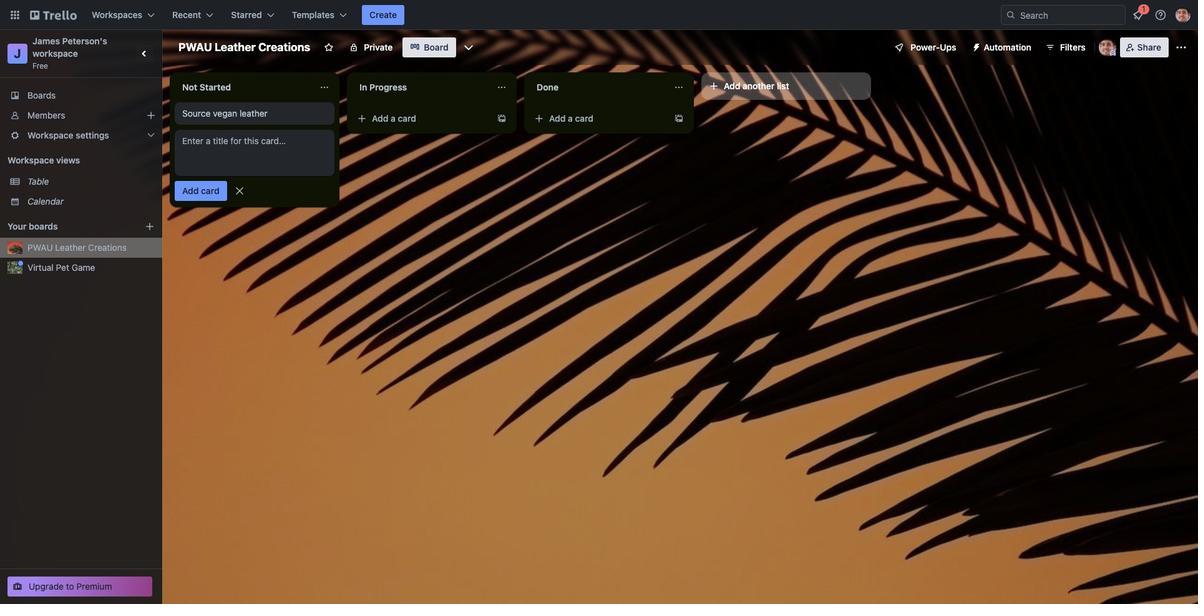 Task type: vqa. For each thing, say whether or not it's contained in the screenshot.
Ruby Anderson (rubyanderson7) icon to the bottom
no



Task type: describe. For each thing, give the bounding box(es) containing it.
free
[[32, 61, 48, 71]]

your boards with 2 items element
[[7, 219, 126, 234]]

leather inside board name text box
[[215, 41, 256, 54]]

share
[[1138, 42, 1162, 52]]

this member is an admin of this board. image
[[1110, 51, 1116, 56]]

Done text field
[[529, 77, 667, 97]]

filters
[[1060, 42, 1086, 52]]

workspace
[[32, 48, 78, 59]]

add another list button
[[702, 72, 871, 100]]

back to home image
[[30, 5, 77, 25]]

show menu image
[[1175, 41, 1188, 54]]

leather
[[240, 108, 268, 119]]

add a card for in progress
[[372, 113, 416, 124]]

add card button
[[175, 181, 227, 201]]

progress
[[370, 82, 407, 92]]

card for in progress
[[398, 113, 416, 124]]

peterson's
[[62, 36, 107, 46]]

workspace navigation collapse icon image
[[136, 45, 154, 62]]

cancel image
[[233, 185, 246, 197]]

members
[[27, 110, 65, 120]]

add a card button for done
[[529, 109, 669, 129]]

source vegan leather link
[[182, 107, 327, 120]]

your
[[7, 221, 27, 232]]

card for done
[[575, 113, 594, 124]]

creations inside board name text box
[[258, 41, 310, 54]]

workspace for workspace settings
[[27, 130, 73, 140]]

upgrade to premium link
[[7, 577, 152, 597]]

add another list
[[724, 81, 789, 91]]

settings
[[76, 130, 109, 140]]

customize views image
[[462, 41, 475, 54]]

templates button
[[284, 5, 355, 25]]

james peterson (jamespeterson93) image
[[1099, 39, 1116, 56]]

not started
[[182, 82, 231, 92]]

sm image
[[967, 37, 984, 55]]

Board name text field
[[172, 37, 317, 57]]

power-ups
[[911, 42, 957, 52]]

not
[[182, 82, 197, 92]]

pwau leather creations link
[[27, 242, 155, 254]]

add down in progress at the left of page
[[372, 113, 389, 124]]

source
[[182, 108, 211, 119]]

add a card for done
[[549, 113, 594, 124]]

automation
[[984, 42, 1032, 52]]

add down done
[[549, 113, 566, 124]]

james peterson's workspace link
[[32, 36, 110, 59]]

pet
[[56, 262, 69, 273]]

upgrade
[[29, 581, 64, 592]]

starred button
[[224, 5, 282, 25]]

create
[[370, 9, 397, 20]]

game
[[72, 262, 95, 273]]

james
[[32, 36, 60, 46]]

another
[[743, 81, 775, 91]]

started
[[200, 82, 231, 92]]

pwau leather creations inside pwau leather creations 'link'
[[27, 242, 127, 253]]

Enter a title for this card… text field
[[175, 130, 335, 176]]

virtual
[[27, 262, 54, 273]]

creations inside 'link'
[[88, 242, 127, 253]]

filters button
[[1042, 37, 1090, 57]]

boards link
[[0, 86, 162, 105]]

source vegan leather
[[182, 108, 268, 119]]

j link
[[7, 44, 27, 64]]



Task type: locate. For each thing, give the bounding box(es) containing it.
board link
[[403, 37, 456, 57]]

add a card button down in progress text field
[[352, 109, 492, 129]]

board
[[424, 42, 449, 52]]

pwau
[[179, 41, 212, 54], [27, 242, 53, 253]]

james peterson (jamespeterson93) image
[[1176, 7, 1191, 22]]

1 add a card button from the left
[[352, 109, 492, 129]]

primary element
[[0, 0, 1198, 30]]

calendar
[[27, 196, 64, 207]]

calendar link
[[27, 195, 155, 208]]

0 vertical spatial leather
[[215, 41, 256, 54]]

automation button
[[967, 37, 1039, 57]]

pwau down recent popup button
[[179, 41, 212, 54]]

add board image
[[145, 222, 155, 232]]

virtual pet game link
[[27, 262, 155, 274]]

pwau inside pwau leather creations 'link'
[[27, 242, 53, 253]]

private
[[364, 42, 393, 52]]

card down in progress text field
[[398, 113, 416, 124]]

table link
[[27, 175, 155, 188]]

a for done
[[568, 113, 573, 124]]

create from template… image
[[674, 114, 684, 124]]

workspaces
[[92, 9, 142, 20]]

Not Started text field
[[175, 77, 312, 97]]

pwau leather creations
[[179, 41, 310, 54], [27, 242, 127, 253]]

leather
[[215, 41, 256, 54], [55, 242, 86, 253]]

workspace up table
[[7, 155, 54, 165]]

pwau leather creations down starred
[[179, 41, 310, 54]]

a down the progress
[[391, 113, 396, 124]]

virtual pet game
[[27, 262, 95, 273]]

upgrade to premium
[[29, 581, 112, 592]]

boards
[[27, 90, 56, 100]]

starred
[[231, 9, 262, 20]]

1 vertical spatial leather
[[55, 242, 86, 253]]

2 add a card button from the left
[[529, 109, 669, 129]]

workspace views
[[7, 155, 80, 165]]

workspace for workspace views
[[7, 155, 54, 165]]

pwau up virtual
[[27, 242, 53, 253]]

members link
[[0, 105, 162, 125]]

to
[[66, 581, 74, 592]]

Search field
[[1016, 6, 1125, 24]]

recent button
[[165, 5, 221, 25]]

1 horizontal spatial pwau leather creations
[[179, 41, 310, 54]]

0 vertical spatial creations
[[258, 41, 310, 54]]

2 add a card from the left
[[549, 113, 594, 124]]

0 horizontal spatial add a card
[[372, 113, 416, 124]]

2 a from the left
[[568, 113, 573, 124]]

1 horizontal spatial card
[[398, 113, 416, 124]]

premium
[[76, 581, 112, 592]]

your boards
[[7, 221, 58, 232]]

add
[[724, 81, 741, 91], [372, 113, 389, 124], [549, 113, 566, 124], [182, 185, 199, 196]]

a
[[391, 113, 396, 124], [568, 113, 573, 124]]

0 horizontal spatial add a card button
[[352, 109, 492, 129]]

power-ups button
[[886, 37, 964, 57]]

a for in progress
[[391, 113, 396, 124]]

add card
[[182, 185, 219, 196]]

workspace settings
[[27, 130, 109, 140]]

james peterson's workspace free
[[32, 36, 110, 71]]

workspace settings button
[[0, 125, 162, 145]]

creations down templates at the top of page
[[258, 41, 310, 54]]

0 vertical spatial workspace
[[27, 130, 73, 140]]

card
[[398, 113, 416, 124], [575, 113, 594, 124], [201, 185, 219, 196]]

in progress
[[360, 82, 407, 92]]

templates
[[292, 9, 335, 20]]

add left cancel image
[[182, 185, 199, 196]]

search image
[[1006, 10, 1016, 20]]

j
[[14, 46, 21, 61]]

ups
[[940, 42, 957, 52]]

create button
[[362, 5, 405, 25]]

1 horizontal spatial add a card
[[549, 113, 594, 124]]

list
[[777, 81, 789, 91]]

0 horizontal spatial pwau
[[27, 242, 53, 253]]

done
[[537, 82, 559, 92]]

pwau leather creations up game
[[27, 242, 127, 253]]

0 vertical spatial pwau
[[179, 41, 212, 54]]

1 vertical spatial workspace
[[7, 155, 54, 165]]

1 horizontal spatial pwau
[[179, 41, 212, 54]]

In Progress text field
[[352, 77, 489, 97]]

pwau inside board name text box
[[179, 41, 212, 54]]

0 horizontal spatial leather
[[55, 242, 86, 253]]

pwau leather creations inside board name text box
[[179, 41, 310, 54]]

boards
[[29, 221, 58, 232]]

workspace down members
[[27, 130, 73, 140]]

in
[[360, 82, 367, 92]]

create from template… image
[[497, 114, 507, 124]]

leather inside 'link'
[[55, 242, 86, 253]]

a down done text box
[[568, 113, 573, 124]]

star or unstar board image
[[324, 42, 334, 52]]

leather down starred
[[215, 41, 256, 54]]

share button
[[1120, 37, 1169, 57]]

workspace
[[27, 130, 73, 140], [7, 155, 54, 165]]

1 notification image
[[1131, 7, 1146, 22]]

card left cancel image
[[201, 185, 219, 196]]

recent
[[172, 9, 201, 20]]

card inside button
[[201, 185, 219, 196]]

creations
[[258, 41, 310, 54], [88, 242, 127, 253]]

0 horizontal spatial pwau leather creations
[[27, 242, 127, 253]]

add a card button down done text box
[[529, 109, 669, 129]]

add a card down the progress
[[372, 113, 416, 124]]

creations up "virtual pet game" link
[[88, 242, 127, 253]]

1 vertical spatial creations
[[88, 242, 127, 253]]

2 horizontal spatial card
[[575, 113, 594, 124]]

workspace inside popup button
[[27, 130, 73, 140]]

private button
[[342, 37, 400, 57]]

1 horizontal spatial add a card button
[[529, 109, 669, 129]]

add a card
[[372, 113, 416, 124], [549, 113, 594, 124]]

vegan
[[213, 108, 237, 119]]

power-
[[911, 42, 940, 52]]

views
[[56, 155, 80, 165]]

add a card button for in progress
[[352, 109, 492, 129]]

1 vertical spatial pwau leather creations
[[27, 242, 127, 253]]

1 vertical spatial pwau
[[27, 242, 53, 253]]

0 horizontal spatial a
[[391, 113, 396, 124]]

workspaces button
[[84, 5, 162, 25]]

add left another
[[724, 81, 741, 91]]

1 add a card from the left
[[372, 113, 416, 124]]

1 a from the left
[[391, 113, 396, 124]]

add a card button
[[352, 109, 492, 129], [529, 109, 669, 129]]

0 horizontal spatial card
[[201, 185, 219, 196]]

0 vertical spatial pwau leather creations
[[179, 41, 310, 54]]

table
[[27, 176, 49, 187]]

leather down your boards with 2 items element
[[55, 242, 86, 253]]

1 horizontal spatial creations
[[258, 41, 310, 54]]

1 horizontal spatial a
[[568, 113, 573, 124]]

open information menu image
[[1155, 9, 1167, 21]]

add a card down done
[[549, 113, 594, 124]]

1 horizontal spatial leather
[[215, 41, 256, 54]]

0 horizontal spatial creations
[[88, 242, 127, 253]]

card down done text box
[[575, 113, 594, 124]]



